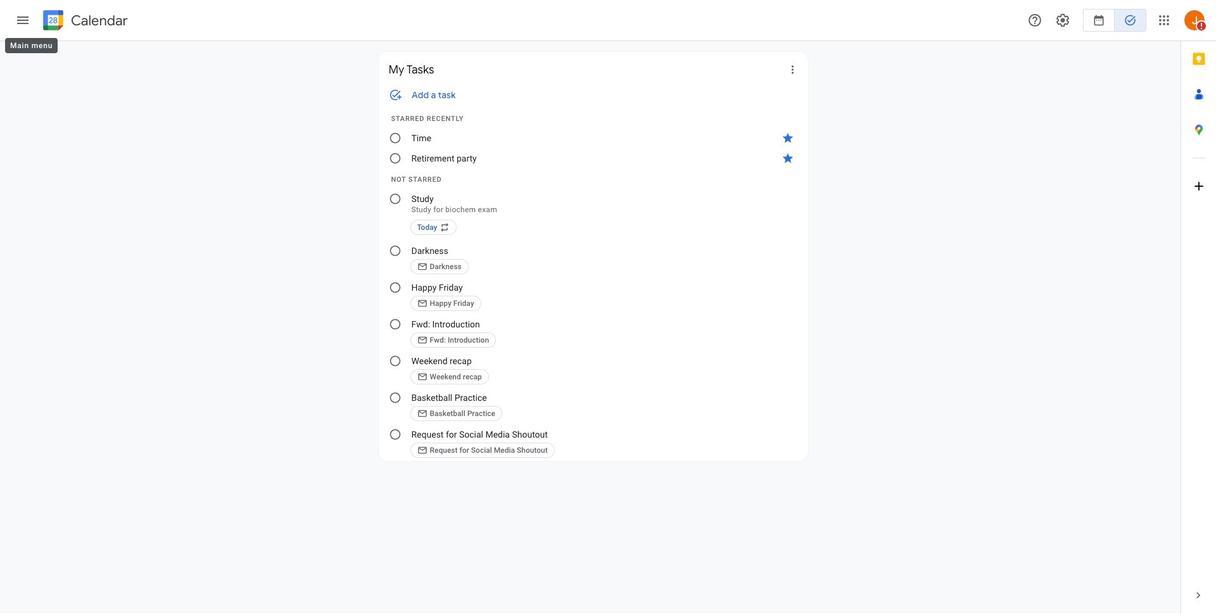 Task type: locate. For each thing, give the bounding box(es) containing it.
calendar element
[[41, 8, 128, 35]]

heading
[[68, 13, 128, 28]]

tab list
[[1182, 41, 1217, 578]]



Task type: vqa. For each thing, say whether or not it's contained in the screenshot.
25
no



Task type: describe. For each thing, give the bounding box(es) containing it.
settings menu image
[[1056, 13, 1071, 28]]

support menu image
[[1028, 13, 1043, 28]]

heading inside calendar element
[[68, 13, 128, 28]]

tasks sidebar image
[[15, 13, 30, 28]]



